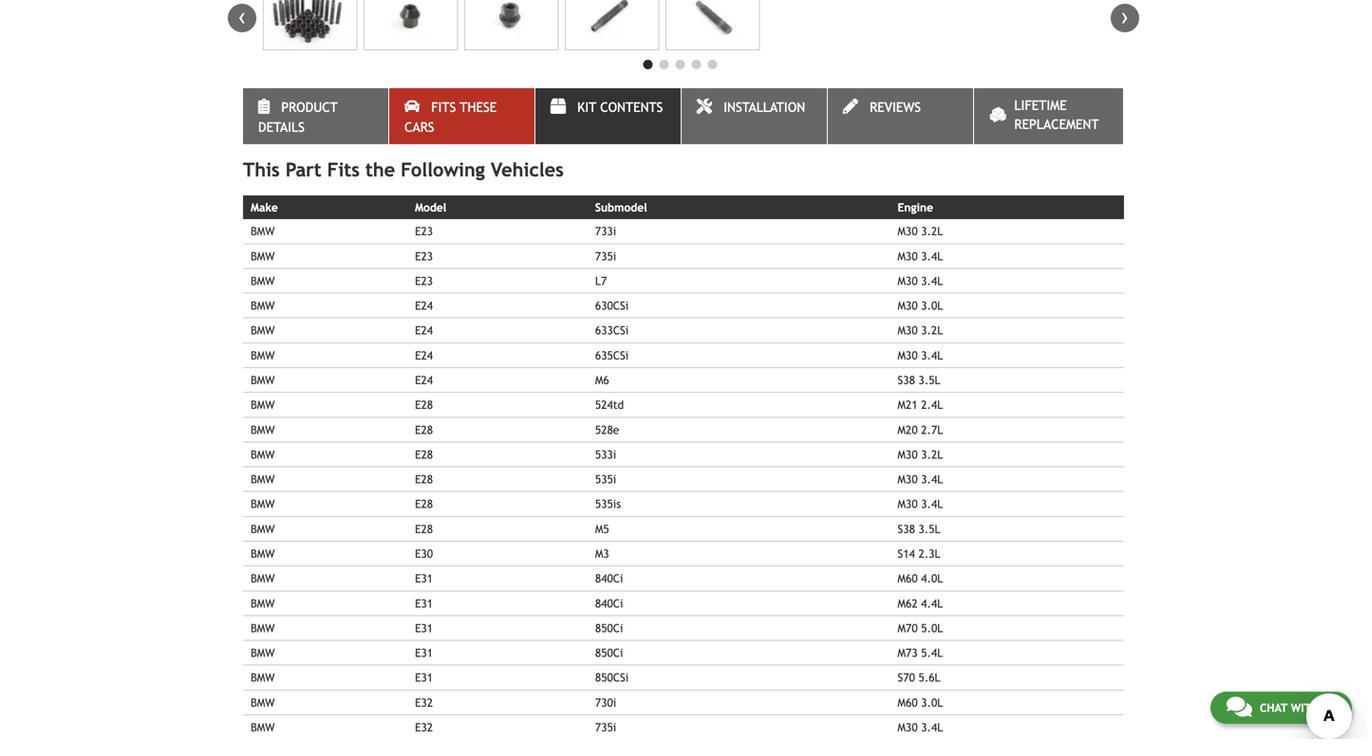 Task type: describe. For each thing, give the bounding box(es) containing it.
3 bmw from the top
[[251, 274, 275, 288]]

635csi
[[595, 349, 629, 362]]

kit
[[577, 100, 596, 115]]

5 es#2836728 - 001467ecs08kt - wheel stud conversion kit - full set - make wheel changes faster and easier, enough to convert both axles - ecs - bmw image from the left
[[665, 0, 760, 50]]

5 3.4l from the top
[[921, 498, 943, 511]]

14 bmw from the top
[[251, 547, 275, 561]]

e31 for m73 5.4l
[[415, 647, 433, 660]]

2.3l
[[918, 547, 940, 561]]

2 m30 from the top
[[898, 249, 918, 263]]

5 m30 from the top
[[898, 324, 918, 337]]

6 3.4l from the top
[[921, 721, 943, 734]]

10 m30 from the top
[[898, 721, 918, 734]]

e28 for 533i
[[415, 448, 433, 461]]

850csi
[[595, 671, 629, 685]]

524td
[[595, 398, 624, 412]]

e24 for 630csi
[[415, 299, 433, 312]]

4.4l
[[921, 597, 943, 610]]

21 bmw from the top
[[251, 721, 275, 734]]

m3
[[595, 547, 609, 561]]

submodel
[[595, 201, 647, 214]]

6 bmw from the top
[[251, 349, 275, 362]]

535i
[[595, 473, 616, 486]]

chat
[[1260, 702, 1287, 715]]

850ci for m73 5.4l
[[595, 647, 623, 660]]

8 bmw from the top
[[251, 398, 275, 412]]

m62
[[898, 597, 918, 610]]

6 m30 3.4l from the top
[[898, 721, 943, 734]]

4.0l
[[921, 572, 943, 585]]

e24 for m6
[[415, 374, 433, 387]]

s14 2.3l
[[898, 547, 940, 561]]

3.2l for 533i
[[921, 448, 943, 461]]

12 bmw from the top
[[251, 498, 275, 511]]

›
[[1121, 4, 1129, 29]]

e28 for 528e
[[415, 423, 433, 436]]

fits inside fits these cars
[[431, 100, 456, 115]]

840ci for m62 4.4l
[[595, 597, 623, 610]]

following
[[401, 159, 485, 181]]

l7
[[595, 274, 607, 288]]

‹ link
[[228, 4, 256, 32]]

10 bmw from the top
[[251, 448, 275, 461]]

with
[[1291, 702, 1319, 715]]

3 m30 3.4l from the top
[[898, 349, 943, 362]]

e28 for m5
[[415, 522, 433, 536]]

m20
[[898, 423, 918, 436]]

m73 5.4l
[[898, 647, 943, 660]]

e28 for 524td
[[415, 398, 433, 412]]

m62 4.4l
[[898, 597, 943, 610]]

fits these cars link
[[389, 88, 534, 144]]

details
[[258, 120, 305, 135]]

4 m30 from the top
[[898, 299, 918, 312]]

s38 for m5
[[898, 522, 915, 536]]

3.0l for m60 3.0l
[[921, 696, 943, 709]]

chat with us link
[[1210, 692, 1352, 724]]

m21 2.4l
[[898, 398, 943, 412]]

lifetime replacement link
[[974, 88, 1123, 144]]

m6
[[595, 374, 609, 387]]

733i
[[595, 225, 616, 238]]

› link
[[1111, 4, 1139, 32]]

20 bmw from the top
[[251, 696, 275, 709]]

vehicles
[[491, 159, 564, 181]]

3 es#2836728 - 001467ecs08kt - wheel stud conversion kit - full set - make wheel changes faster and easier, enough to convert both axles - ecs - bmw image from the left
[[464, 0, 559, 50]]

cars
[[404, 120, 434, 135]]

the
[[365, 159, 395, 181]]

13 bmw from the top
[[251, 522, 275, 536]]

730i
[[595, 696, 616, 709]]

kit contents
[[577, 100, 663, 115]]

e32 for 735i
[[415, 721, 433, 734]]

m60 4.0l
[[898, 572, 943, 585]]

e31 for s70 5.6l
[[415, 671, 433, 685]]

1 bmw from the top
[[251, 225, 275, 238]]

s70 5.6l
[[898, 671, 940, 685]]

3.2l for 733i
[[921, 225, 943, 238]]

s14
[[898, 547, 915, 561]]

3.5l for m5
[[918, 522, 940, 536]]

528e
[[595, 423, 619, 436]]

2.4l
[[921, 398, 943, 412]]

m21
[[898, 398, 918, 412]]

product details link
[[243, 88, 388, 144]]

1 m30 3.4l from the top
[[898, 249, 943, 263]]



Task type: locate. For each thing, give the bounding box(es) containing it.
m20 2.7l
[[898, 423, 943, 436]]

2.7l
[[921, 423, 943, 436]]

e23
[[415, 225, 433, 238], [415, 249, 433, 263], [415, 274, 433, 288]]

2 e24 from the top
[[415, 324, 433, 337]]

e24 for 635csi
[[415, 349, 433, 362]]

0 vertical spatial 3.2l
[[921, 225, 943, 238]]

e31 for m60 4.0l
[[415, 572, 433, 585]]

m30 3.2l
[[898, 225, 943, 238], [898, 324, 943, 337], [898, 448, 943, 461]]

9 m30 from the top
[[898, 498, 918, 511]]

m30 3.2l for 633csi
[[898, 324, 943, 337]]

3.2l
[[921, 225, 943, 238], [921, 324, 943, 337], [921, 448, 943, 461]]

s38 up m21
[[898, 374, 915, 387]]

m30 3.2l for 733i
[[898, 225, 943, 238]]

0 vertical spatial s38
[[898, 374, 915, 387]]

2 3.5l from the top
[[918, 522, 940, 536]]

m60
[[898, 572, 918, 585], [898, 696, 918, 709]]

16 bmw from the top
[[251, 597, 275, 610]]

8 m30 from the top
[[898, 473, 918, 486]]

1 735i from the top
[[595, 249, 616, 263]]

this
[[243, 159, 280, 181]]

fits these cars
[[404, 100, 497, 135]]

e24
[[415, 299, 433, 312], [415, 324, 433, 337], [415, 349, 433, 362], [415, 374, 433, 387]]

kit contents link
[[535, 88, 681, 144]]

5.4l
[[921, 647, 943, 660]]

us
[[1322, 702, 1336, 715]]

m60 for m60 3.0l
[[898, 696, 918, 709]]

lifetime replacement
[[1014, 98, 1099, 132]]

3.5l up 2.3l
[[918, 522, 940, 536]]

m30 3.4l up the m30 3.0l
[[898, 274, 943, 288]]

e31 for m62 4.4l
[[415, 597, 433, 610]]

1 horizontal spatial fits
[[431, 100, 456, 115]]

2 m30 3.2l from the top
[[898, 324, 943, 337]]

m30 3.4l down engine
[[898, 249, 943, 263]]

1 m30 from the top
[[898, 225, 918, 238]]

m60 3.0l
[[898, 696, 943, 709]]

4 e28 from the top
[[415, 473, 433, 486]]

1 vertical spatial 850ci
[[595, 647, 623, 660]]

e24 for 633csi
[[415, 324, 433, 337]]

4 es#2836728 - 001467ecs08kt - wheel stud conversion kit - full set - make wheel changes faster and easier, enough to convert both axles - ecs - bmw image from the left
[[565, 0, 659, 50]]

0 vertical spatial 735i
[[595, 249, 616, 263]]

6 e28 from the top
[[415, 522, 433, 536]]

product
[[281, 100, 338, 115]]

5.0l
[[921, 622, 943, 635]]

19 bmw from the top
[[251, 671, 275, 685]]

3 m30 3.2l from the top
[[898, 448, 943, 461]]

2 e31 from the top
[[415, 597, 433, 610]]

0 vertical spatial m60
[[898, 572, 918, 585]]

0 vertical spatial fits
[[431, 100, 456, 115]]

3 3.4l from the top
[[921, 349, 943, 362]]

1 e24 from the top
[[415, 299, 433, 312]]

fits left the the
[[327, 159, 360, 181]]

1 3.2l from the top
[[921, 225, 943, 238]]

part
[[285, 159, 321, 181]]

2 vertical spatial e23
[[415, 274, 433, 288]]

product details
[[258, 100, 338, 135]]

7 m30 from the top
[[898, 448, 918, 461]]

s70
[[898, 671, 915, 685]]

3.5l for m6
[[918, 374, 940, 387]]

0 vertical spatial e32
[[415, 696, 433, 709]]

m30 3.4l up m21 2.4l at the bottom right
[[898, 349, 943, 362]]

2 s38 3.5l from the top
[[898, 522, 940, 536]]

2 3.2l from the top
[[921, 324, 943, 337]]

1 840ci from the top
[[595, 572, 623, 585]]

3.2l down the 2.7l
[[921, 448, 943, 461]]

0 vertical spatial 840ci
[[595, 572, 623, 585]]

installation link
[[682, 88, 827, 144]]

m30 3.4l
[[898, 249, 943, 263], [898, 274, 943, 288], [898, 349, 943, 362], [898, 473, 943, 486], [898, 498, 943, 511], [898, 721, 943, 734]]

contents
[[600, 100, 663, 115]]

2 vertical spatial 3.2l
[[921, 448, 943, 461]]

1 m30 3.2l from the top
[[898, 225, 943, 238]]

s38 3.5l for m5
[[898, 522, 940, 536]]

s38 up s14
[[898, 522, 915, 536]]

6 m30 from the top
[[898, 349, 918, 362]]

comments image
[[1226, 696, 1252, 719]]

3.2l down engine
[[921, 225, 943, 238]]

3 e23 from the top
[[415, 274, 433, 288]]

1 850ci from the top
[[595, 622, 623, 635]]

5 e31 from the top
[[415, 671, 433, 685]]

4 3.4l from the top
[[921, 473, 943, 486]]

4 e24 from the top
[[415, 374, 433, 387]]

m30
[[898, 225, 918, 238], [898, 249, 918, 263], [898, 274, 918, 288], [898, 299, 918, 312], [898, 324, 918, 337], [898, 349, 918, 362], [898, 448, 918, 461], [898, 473, 918, 486], [898, 498, 918, 511], [898, 721, 918, 734]]

fits up cars
[[431, 100, 456, 115]]

2 e28 from the top
[[415, 423, 433, 436]]

1 e23 from the top
[[415, 225, 433, 238]]

2 vertical spatial m30 3.2l
[[898, 448, 943, 461]]

e23 for 733i
[[415, 225, 433, 238]]

1 vertical spatial m30 3.2l
[[898, 324, 943, 337]]

engine
[[898, 201, 933, 214]]

reviews link
[[828, 88, 973, 144]]

these
[[460, 100, 497, 115]]

1 m60 from the top
[[898, 572, 918, 585]]

3.4l
[[921, 249, 943, 263], [921, 274, 943, 288], [921, 349, 943, 362], [921, 473, 943, 486], [921, 498, 943, 511], [921, 721, 943, 734]]

1 vertical spatial s38
[[898, 522, 915, 536]]

3 3.2l from the top
[[921, 448, 943, 461]]

735i for e32
[[595, 721, 616, 734]]

es#2836728 - 001467ecs08kt - wheel stud conversion kit - full set - make wheel changes faster and easier, enough to convert both axles - ecs - bmw image
[[263, 0, 357, 50], [364, 0, 458, 50], [464, 0, 559, 50], [565, 0, 659, 50], [665, 0, 760, 50]]

1 3.5l from the top
[[918, 374, 940, 387]]

17 bmw from the top
[[251, 622, 275, 635]]

3.0l
[[921, 299, 943, 312], [921, 696, 943, 709]]

11 bmw from the top
[[251, 473, 275, 486]]

m73
[[898, 647, 918, 660]]

replacement
[[1014, 117, 1099, 132]]

840ci for m60 4.0l
[[595, 572, 623, 585]]

2 840ci from the top
[[595, 597, 623, 610]]

3 e28 from the top
[[415, 448, 433, 461]]

0 vertical spatial 3.0l
[[921, 299, 943, 312]]

0 vertical spatial m30 3.2l
[[898, 225, 943, 238]]

1 s38 from the top
[[898, 374, 915, 387]]

reviews
[[870, 100, 921, 115]]

735i down 730i on the left of page
[[595, 721, 616, 734]]

1 vertical spatial 3.0l
[[921, 696, 943, 709]]

2 es#2836728 - 001467ecs08kt - wheel stud conversion kit - full set - make wheel changes faster and easier, enough to convert both axles - ecs - bmw image from the left
[[364, 0, 458, 50]]

2 735i from the top
[[595, 721, 616, 734]]

4 e31 from the top
[[415, 647, 433, 660]]

1 e32 from the top
[[415, 696, 433, 709]]

0 vertical spatial e23
[[415, 225, 433, 238]]

3.5l up 2.4l
[[918, 374, 940, 387]]

2 e23 from the top
[[415, 249, 433, 263]]

7 bmw from the top
[[251, 374, 275, 387]]

4 bmw from the top
[[251, 299, 275, 312]]

this part fits the following vehicles
[[243, 159, 564, 181]]

e32 for 730i
[[415, 696, 433, 709]]

850ci
[[595, 622, 623, 635], [595, 647, 623, 660]]

1 vertical spatial 3.5l
[[918, 522, 940, 536]]

make
[[251, 201, 278, 214]]

4 m30 3.4l from the top
[[898, 473, 943, 486]]

m30 3.2l down m20 2.7l
[[898, 448, 943, 461]]

1 vertical spatial 735i
[[595, 721, 616, 734]]

chat with us
[[1260, 702, 1336, 715]]

bmw
[[251, 225, 275, 238], [251, 249, 275, 263], [251, 274, 275, 288], [251, 299, 275, 312], [251, 324, 275, 337], [251, 349, 275, 362], [251, 374, 275, 387], [251, 398, 275, 412], [251, 423, 275, 436], [251, 448, 275, 461], [251, 473, 275, 486], [251, 498, 275, 511], [251, 522, 275, 536], [251, 547, 275, 561], [251, 572, 275, 585], [251, 597, 275, 610], [251, 622, 275, 635], [251, 647, 275, 660], [251, 671, 275, 685], [251, 696, 275, 709], [251, 721, 275, 734]]

0 horizontal spatial fits
[[327, 159, 360, 181]]

m5
[[595, 522, 609, 536]]

e30
[[415, 547, 433, 561]]

840ci
[[595, 572, 623, 585], [595, 597, 623, 610]]

m60 down the s70
[[898, 696, 918, 709]]

e28
[[415, 398, 433, 412], [415, 423, 433, 436], [415, 448, 433, 461], [415, 473, 433, 486], [415, 498, 433, 511], [415, 522, 433, 536]]

2 3.0l from the top
[[921, 696, 943, 709]]

e32
[[415, 696, 433, 709], [415, 721, 433, 734]]

1 vertical spatial 3.2l
[[921, 324, 943, 337]]

2 bmw from the top
[[251, 249, 275, 263]]

1 3.0l from the top
[[921, 299, 943, 312]]

m70 5.0l
[[898, 622, 943, 635]]

5 bmw from the top
[[251, 324, 275, 337]]

installation
[[724, 100, 805, 115]]

m30 3.4l down m60 3.0l
[[898, 721, 943, 734]]

735i for e23
[[595, 249, 616, 263]]

e28 for 535is
[[415, 498, 433, 511]]

3.2l down the m30 3.0l
[[921, 324, 943, 337]]

1 e28 from the top
[[415, 398, 433, 412]]

e23 for 735i
[[415, 249, 433, 263]]

s38 3.5l up s14 2.3l
[[898, 522, 940, 536]]

m60 left 4.0l
[[898, 572, 918, 585]]

1 e31 from the top
[[415, 572, 433, 585]]

s38 3.5l up m21 2.4l at the bottom right
[[898, 374, 940, 387]]

0 vertical spatial s38 3.5l
[[898, 374, 940, 387]]

9 bmw from the top
[[251, 423, 275, 436]]

fits
[[431, 100, 456, 115], [327, 159, 360, 181]]

15 bmw from the top
[[251, 572, 275, 585]]

m30 3.4l up s14 2.3l
[[898, 498, 943, 511]]

5 e28 from the top
[[415, 498, 433, 511]]

s38 3.5l for m6
[[898, 374, 940, 387]]

m30 3.2l down the m30 3.0l
[[898, 324, 943, 337]]

1 vertical spatial m60
[[898, 696, 918, 709]]

model
[[415, 201, 446, 214]]

‹
[[238, 4, 246, 29]]

735i
[[595, 249, 616, 263], [595, 721, 616, 734]]

630csi
[[595, 299, 629, 312]]

1 vertical spatial fits
[[327, 159, 360, 181]]

1 3.4l from the top
[[921, 249, 943, 263]]

e23 for l7
[[415, 274, 433, 288]]

m30 3.2l for 533i
[[898, 448, 943, 461]]

5 m30 3.4l from the top
[[898, 498, 943, 511]]

0 vertical spatial 3.5l
[[918, 374, 940, 387]]

633csi
[[595, 324, 629, 337]]

2 3.4l from the top
[[921, 274, 943, 288]]

m30 3.0l
[[898, 299, 943, 312]]

1 vertical spatial e32
[[415, 721, 433, 734]]

2 s38 from the top
[[898, 522, 915, 536]]

3 e24 from the top
[[415, 349, 433, 362]]

e28 for 535i
[[415, 473, 433, 486]]

535is
[[595, 498, 621, 511]]

m30 3.2l down engine
[[898, 225, 943, 238]]

3.0l for m30 3.0l
[[921, 299, 943, 312]]

2 m30 3.4l from the top
[[898, 274, 943, 288]]

3.2l for 633csi
[[921, 324, 943, 337]]

s38 3.5l
[[898, 374, 940, 387], [898, 522, 940, 536]]

m30 3.4l down m20 2.7l
[[898, 473, 943, 486]]

s38 for m6
[[898, 374, 915, 387]]

1 vertical spatial s38 3.5l
[[898, 522, 940, 536]]

3 e31 from the top
[[415, 622, 433, 635]]

1 vertical spatial e23
[[415, 249, 433, 263]]

e31 for m70 5.0l
[[415, 622, 433, 635]]

18 bmw from the top
[[251, 647, 275, 660]]

2 e32 from the top
[[415, 721, 433, 734]]

m70
[[898, 622, 918, 635]]

735i down 733i
[[595, 249, 616, 263]]

m60 for m60 4.0l
[[898, 572, 918, 585]]

1 es#2836728 - 001467ecs08kt - wheel stud conversion kit - full set - make wheel changes faster and easier, enough to convert both axles - ecs - bmw image from the left
[[263, 0, 357, 50]]

s38
[[898, 374, 915, 387], [898, 522, 915, 536]]

1 vertical spatial 840ci
[[595, 597, 623, 610]]

850ci for m70 5.0l
[[595, 622, 623, 635]]

3 m30 from the top
[[898, 274, 918, 288]]

e31
[[415, 572, 433, 585], [415, 597, 433, 610], [415, 622, 433, 635], [415, 647, 433, 660], [415, 671, 433, 685]]

2 m60 from the top
[[898, 696, 918, 709]]

5.6l
[[918, 671, 940, 685]]

lifetime
[[1014, 98, 1067, 113]]

0 vertical spatial 850ci
[[595, 622, 623, 635]]

3.5l
[[918, 374, 940, 387], [918, 522, 940, 536]]

533i
[[595, 448, 616, 461]]

2 850ci from the top
[[595, 647, 623, 660]]

1 s38 3.5l from the top
[[898, 374, 940, 387]]



Task type: vqa. For each thing, say whether or not it's contained in the screenshot.


